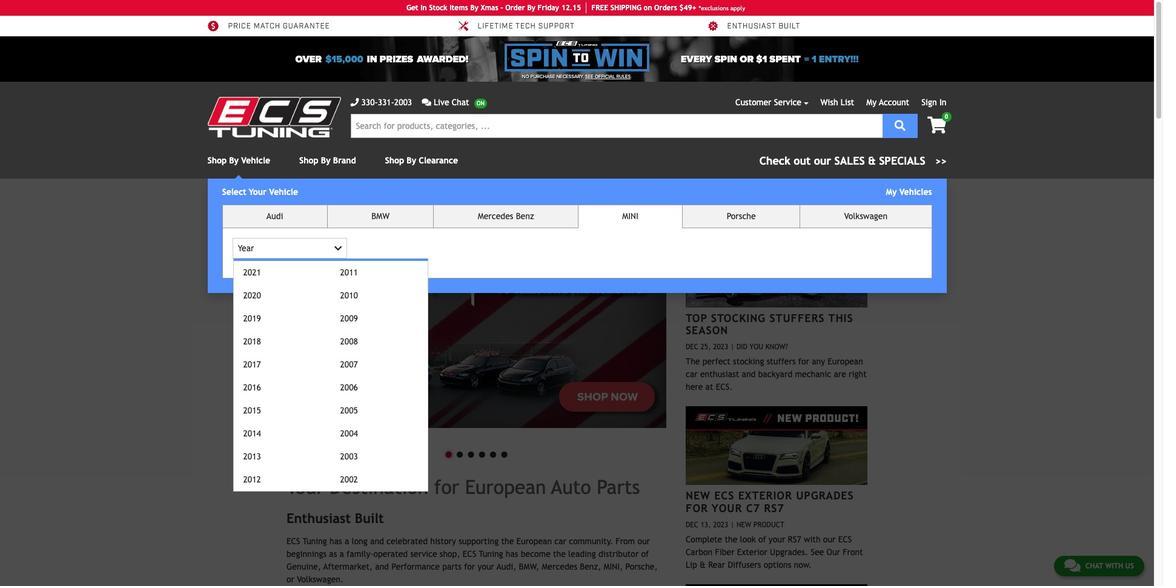 Task type: describe. For each thing, give the bounding box(es) containing it.
$15,000
[[326, 53, 364, 65]]

destination
[[330, 476, 429, 499]]

tab list containing audi
[[222, 205, 933, 492]]

european inside ecs tuning has a long and celebrated history supporting the european car community. from our beginnings as a family-operated service shop, ecs tuning has become the leading distributor of genuine, aftermarket, and performance parts for your audi, bmw, mercedes benz, mini, porsche, or volkswagen.
[[517, 537, 552, 547]]

-
[[501, 4, 504, 12]]

vehicles
[[900, 187, 933, 197]]

my vehicles link
[[887, 187, 933, 197]]

2 vertical spatial and
[[375, 563, 389, 573]]

celebrated
[[387, 537, 428, 547]]

audi
[[267, 212, 283, 221]]

ecs tuning has a long and celebrated history supporting the european car community. from our beginnings as a family-operated service shop, ecs tuning has become the leading distributor of genuine, aftermarket, and performance parts for your audi, bmw, mercedes benz, mini, porsche, or volkswagen.
[[287, 537, 658, 585]]

orders
[[655, 4, 678, 12]]

sign in
[[922, 98, 947, 107]]

by for shop by clearance
[[407, 156, 417, 166]]

mechanic
[[796, 370, 832, 380]]

order
[[506, 4, 525, 12]]

friday
[[538, 4, 560, 12]]

0 vertical spatial &
[[869, 155, 876, 167]]

lifetime tech support link
[[457, 21, 575, 32]]

year
[[238, 244, 254, 253]]

our
[[827, 548, 841, 558]]

official
[[595, 74, 616, 79]]

rs7 inside dec 13, 2023 | new product complete the look of your rs7 with our ecs carbon fiber exterior upgrades. see our front lip & rear diffusers options now.
[[788, 535, 802, 545]]

top
[[686, 312, 708, 325]]

& inside dec 13, 2023 | new product complete the look of your rs7 with our ecs carbon fiber exterior upgrades. see our front lip & rear diffusers options now.
[[700, 561, 706, 570]]

1 vertical spatial your
[[287, 476, 324, 499]]

top stocking stuffers this season link
[[686, 312, 854, 337]]

built
[[779, 22, 801, 31]]

of inside dec 13, 2023 | new product complete the look of your rs7 with our ecs carbon fiber exterior upgrades. see our front lip & rear diffusers options now.
[[759, 535, 767, 545]]

shop by vehicle link
[[208, 156, 270, 166]]

history
[[431, 537, 456, 547]]

5 • from the left
[[488, 441, 499, 466]]

stuffers
[[767, 357, 796, 367]]

tech
[[516, 22, 536, 31]]

stocking
[[712, 312, 766, 325]]

product
[[754, 521, 785, 530]]

*exclusions
[[699, 5, 729, 11]]

2005
[[340, 406, 358, 416]]

stock
[[429, 4, 448, 12]]

items
[[450, 4, 468, 12]]

list
[[841, 98, 855, 107]]

look
[[741, 535, 756, 545]]

| for season
[[731, 343, 735, 352]]

complete
[[686, 535, 723, 545]]

shop,
[[440, 550, 460, 560]]

genuine,
[[287, 563, 321, 573]]

ecs down supporting
[[463, 550, 477, 560]]

auto
[[552, 476, 591, 499]]

car inside dec 25, 2023 | did you know? the perfect stocking stuffers for any european car enthusiast and backyard mechanic are right here at ecs.
[[686, 370, 698, 380]]

match
[[254, 22, 281, 31]]

long
[[352, 537, 368, 547]]

2023 for for
[[714, 521, 729, 530]]

shop for shop by vehicle
[[208, 156, 227, 166]]

=
[[805, 53, 810, 65]]

clearance
[[419, 156, 458, 166]]

mini,
[[604, 563, 623, 573]]

331-
[[378, 98, 395, 107]]

0 horizontal spatial a
[[340, 550, 344, 560]]

view
[[835, 213, 851, 220]]

prizes
[[380, 53, 414, 65]]

comments image
[[422, 98, 432, 107]]

2018
[[243, 337, 261, 347]]

no
[[522, 74, 530, 79]]

ecs up beginnings
[[287, 537, 300, 547]]

my vehicles
[[887, 187, 933, 197]]

customer
[[736, 98, 772, 107]]

supporting
[[459, 537, 499, 547]]

exterior inside dec 13, 2023 | new product complete the look of your rs7 with our ecs carbon fiber exterior upgrades. see our front lip & rear diffusers options now.
[[738, 548, 768, 558]]

apply
[[731, 5, 746, 11]]

diffusers
[[728, 561, 762, 570]]

stuffers
[[770, 312, 825, 325]]

0 vertical spatial has
[[330, 537, 342, 547]]

2004
[[340, 429, 358, 439]]

perfect
[[703, 357, 731, 367]]

benz
[[516, 212, 534, 221]]

*exclusions apply link
[[699, 3, 746, 12]]

the inside dec 13, 2023 | new product complete the look of your rs7 with our ecs carbon fiber exterior upgrades. see our front lip & rear diffusers options now.
[[725, 535, 738, 545]]

sign in link
[[922, 98, 947, 107]]

in for sign
[[940, 98, 947, 107]]

2012
[[243, 475, 261, 485]]

c7
[[747, 502, 761, 515]]

my account
[[867, 98, 910, 107]]

lifetime
[[478, 22, 514, 31]]

3 • from the left
[[466, 441, 477, 466]]

free ship ping on orders $49+ *exclusions apply
[[592, 4, 746, 12]]

our inside dec 13, 2023 | new product complete the look of your rs7 with our ecs carbon fiber exterior upgrades. see our front lip & rear diffusers options now.
[[824, 535, 836, 545]]

wish list
[[821, 98, 855, 107]]

chat with us link
[[1055, 557, 1145, 577]]

2008
[[340, 337, 358, 347]]

0 horizontal spatial the
[[502, 537, 514, 547]]

select your vehicle
[[222, 187, 298, 197]]

0 horizontal spatial your
[[249, 187, 267, 197]]

mercedes inside ecs tuning has a long and celebrated history supporting the european car community. from our beginnings as a family-operated service shop, ecs tuning has become the leading distributor of genuine, aftermarket, and performance parts for your audi, bmw, mercedes benz, mini, porsche, or volkswagen.
[[542, 563, 578, 573]]

new ecs b9 rs5 3.0t valved exhaust system image
[[686, 585, 868, 587]]

$1
[[757, 53, 768, 65]]

rear
[[709, 561, 726, 570]]

new ecs exterior upgrades for your c7 rs7 image
[[686, 407, 868, 486]]

front
[[843, 548, 864, 558]]

2021
[[243, 268, 261, 278]]

2 • from the left
[[455, 441, 466, 466]]

mini
[[623, 212, 639, 221]]

dec for top stocking stuffers this season
[[686, 343, 699, 352]]

sales & specials
[[835, 155, 926, 167]]

view all
[[835, 213, 863, 220]]

lip
[[686, 561, 698, 570]]

account
[[880, 98, 910, 107]]

2006
[[340, 383, 358, 393]]

6 • from the left
[[499, 441, 510, 466]]

1 horizontal spatial tuning
[[479, 550, 504, 560]]

0 horizontal spatial see
[[586, 74, 594, 79]]

or inside ecs tuning has a long and celebrated history supporting the european car community. from our beginnings as a family-operated service shop, ecs tuning has become the leading distributor of genuine, aftermarket, and performance parts for your audi, bmw, mercedes benz, mini, porsche, or volkswagen.
[[287, 576, 295, 585]]

generic - ecs holiday sale image
[[287, 208, 667, 429]]

your inside dec 13, 2023 | new product complete the look of your rs7 with our ecs carbon fiber exterior upgrades. see our front lip & rear diffusers options now.
[[769, 535, 786, 545]]

new inside new ecs exterior upgrades for your c7 rs7
[[686, 490, 711, 503]]

your inside ecs tuning has a long and celebrated history supporting the european car community. from our beginnings as a family-operated service shop, ecs tuning has become the leading distributor of genuine, aftermarket, and performance parts for your audi, bmw, mercedes benz, mini, porsche, or volkswagen.
[[478, 563, 495, 573]]

every
[[681, 53, 713, 65]]

stocking
[[734, 357, 765, 367]]

and inside dec 25, 2023 | did you know? the perfect stocking stuffers for any european car enthusiast and backyard mechanic are right here at ecs.
[[742, 370, 756, 380]]

sales & specials link
[[760, 153, 947, 169]]

ecs inside new ecs exterior upgrades for your c7 rs7
[[715, 490, 735, 503]]

performance
[[392, 563, 440, 573]]

parts
[[597, 476, 640, 499]]

in
[[367, 53, 378, 65]]

options
[[764, 561, 792, 570]]

2023 for season
[[714, 343, 729, 352]]



Task type: locate. For each thing, give the bounding box(es) containing it.
with inside chat with us "link"
[[1106, 563, 1124, 571]]

0 horizontal spatial enthusiast
[[287, 511, 351, 527]]

0 vertical spatial or
[[740, 53, 754, 65]]

3 shop from the left
[[385, 156, 404, 166]]

1 vertical spatial chat
[[1086, 563, 1104, 571]]

| inside dec 25, 2023 | did you know? the perfect stocking stuffers for any european car enthusiast and backyard mechanic are right here at ecs.
[[731, 343, 735, 352]]

1 vertical spatial car
[[555, 537, 567, 547]]

upgrades.
[[771, 548, 809, 558]]

0 horizontal spatial &
[[700, 561, 706, 570]]

my for my account
[[867, 98, 877, 107]]

price match guarantee
[[228, 22, 330, 31]]

your left c7
[[712, 502, 743, 515]]

select
[[222, 187, 246, 197]]

your inside new ecs exterior upgrades for your c7 rs7
[[712, 502, 743, 515]]

2 2023 from the top
[[714, 521, 729, 530]]

2023 right 13,
[[714, 521, 729, 530]]

2 dec from the top
[[686, 521, 699, 530]]

ship
[[611, 4, 626, 12]]

2003 inside "tab list"
[[340, 452, 358, 462]]

here
[[686, 383, 703, 392]]

shop for shop by brand
[[300, 156, 319, 166]]

1 horizontal spatial the
[[554, 550, 566, 560]]

1 horizontal spatial in
[[940, 98, 947, 107]]

mercedes inside "tab list"
[[478, 212, 514, 221]]

1 horizontal spatial car
[[686, 370, 698, 380]]

new up 13,
[[686, 490, 711, 503]]

are
[[834, 370, 847, 380]]

.
[[631, 74, 632, 79]]

2023 inside dec 25, 2023 | did you know? the perfect stocking stuffers for any european car enthusiast and backyard mechanic are right here at ecs.
[[714, 343, 729, 352]]

2007
[[340, 360, 358, 370]]

wish list link
[[821, 98, 855, 107]]

car left community.
[[555, 537, 567, 547]]

of
[[759, 535, 767, 545], [642, 550, 649, 560]]

by right order
[[528, 4, 536, 12]]

ecs inside dec 13, 2023 | new product complete the look of your rs7 with our ecs carbon fiber exterior upgrades. see our front lip & rear diffusers options now.
[[839, 535, 853, 545]]

0 vertical spatial my
[[867, 98, 877, 107]]

1 vertical spatial with
[[1106, 563, 1124, 571]]

shop by clearance
[[385, 156, 458, 166]]

vehicle for shop by vehicle
[[241, 156, 270, 166]]

0 vertical spatial of
[[759, 535, 767, 545]]

1 horizontal spatial new
[[737, 521, 752, 530]]

1 horizontal spatial see
[[811, 548, 825, 558]]

1 vertical spatial vehicle
[[269, 187, 298, 197]]

and right long
[[370, 537, 384, 547]]

1 vertical spatial 2023
[[714, 521, 729, 530]]

0 vertical spatial european
[[828, 357, 864, 367]]

1 dec from the top
[[686, 343, 699, 352]]

enthusiast
[[701, 370, 740, 380]]

1 horizontal spatial our
[[824, 535, 836, 545]]

1 horizontal spatial your
[[769, 535, 786, 545]]

european
[[828, 357, 864, 367], [465, 476, 546, 499], [517, 537, 552, 547]]

0 horizontal spatial with
[[804, 535, 821, 545]]

1 vertical spatial |
[[731, 521, 735, 530]]

new inside dec 13, 2023 | new product complete the look of your rs7 with our ecs carbon fiber exterior upgrades. see our front lip & rear diffusers options now.
[[737, 521, 752, 530]]

ecs news
[[745, 208, 810, 224]]

2 horizontal spatial for
[[799, 357, 810, 367]]

the up audi, on the bottom of the page
[[502, 537, 514, 547]]

dec inside dec 25, 2023 | did you know? the perfect stocking stuffers for any european car enthusiast and backyard mechanic are right here at ecs.
[[686, 343, 699, 352]]

your right "select"
[[249, 187, 267, 197]]

mercedes benz
[[478, 212, 534, 221]]

brand
[[333, 156, 356, 166]]

0 horizontal spatial chat
[[452, 98, 470, 107]]

2 vertical spatial for
[[464, 563, 475, 573]]

my left the vehicles
[[887, 187, 897, 197]]

dec for new ecs exterior upgrades for your c7 rs7
[[686, 521, 699, 530]]

for inside ecs tuning has a long and celebrated history supporting the european car community. from our beginnings as a family-operated service shop, ecs tuning has become the leading distributor of genuine, aftermarket, and performance parts for your audi, bmw, mercedes benz, mini, porsche, or volkswagen.
[[464, 563, 475, 573]]

1 vertical spatial new
[[737, 521, 752, 530]]

by for shop by vehicle
[[229, 156, 239, 166]]

0 vertical spatial see
[[586, 74, 594, 79]]

european down • • • • • • on the bottom left of the page
[[465, 476, 546, 499]]

our up "our"
[[824, 535, 836, 545]]

top stocking stuffers this season
[[686, 312, 854, 337]]

rs7 up product
[[765, 502, 785, 515]]

has up audi, on the bottom of the page
[[506, 550, 519, 560]]

phone image
[[351, 98, 359, 107]]

1 vertical spatial mercedes
[[542, 563, 578, 573]]

fiber
[[716, 548, 735, 558]]

dec left 13,
[[686, 521, 699, 530]]

any
[[812, 357, 826, 367]]

dec left 25,
[[686, 343, 699, 352]]

community.
[[569, 537, 614, 547]]

sign
[[922, 98, 938, 107]]

1 horizontal spatial my
[[887, 187, 897, 197]]

new ecs exterior upgrades for your c7 rs7
[[686, 490, 855, 515]]

xmas
[[481, 4, 499, 12]]

2 vertical spatial your
[[712, 502, 743, 515]]

| inside dec 13, 2023 | new product complete the look of your rs7 with our ecs carbon fiber exterior upgrades. see our front lip & rear diffusers options now.
[[731, 521, 735, 530]]

1 vertical spatial dec
[[686, 521, 699, 530]]

1 horizontal spatial mercedes
[[542, 563, 578, 573]]

shop by vehicle
[[208, 156, 270, 166]]

shop for shop by clearance
[[385, 156, 404, 166]]

1 vertical spatial enthusiast
[[287, 511, 351, 527]]

enthusiast
[[728, 22, 777, 31], [287, 511, 351, 527]]

new up look
[[737, 521, 752, 530]]

mercedes left benz
[[478, 212, 514, 221]]

1 vertical spatial a
[[340, 550, 344, 560]]

0 vertical spatial rs7
[[765, 502, 785, 515]]

ecs.
[[716, 383, 733, 392]]

0 horizontal spatial in
[[421, 4, 427, 12]]

0 horizontal spatial my
[[867, 98, 877, 107]]

the left leading
[[554, 550, 566, 560]]

0 horizontal spatial or
[[287, 576, 295, 585]]

get
[[407, 4, 419, 12]]

by for shop by brand
[[321, 156, 331, 166]]

exterior down look
[[738, 548, 768, 558]]

enthusiast built
[[728, 22, 801, 31]]

the
[[725, 535, 738, 545], [502, 537, 514, 547], [554, 550, 566, 560]]

car inside ecs tuning has a long and celebrated history supporting the european car community. from our beginnings as a family-operated service shop, ecs tuning has become the leading distributor of genuine, aftermarket, and performance parts for your audi, bmw, mercedes benz, mini, porsche, or volkswagen.
[[555, 537, 567, 547]]

european inside dec 25, 2023 | did you know? the perfect stocking stuffers for any european car enthusiast and backyard mechanic are right here at ecs.
[[828, 357, 864, 367]]

dec inside dec 13, 2023 | new product complete the look of your rs7 with our ecs carbon fiber exterior upgrades. see our front lip & rear diffusers options now.
[[686, 521, 699, 530]]

13,
[[701, 521, 711, 530]]

rules
[[617, 74, 631, 79]]

by left the xmas
[[471, 4, 479, 12]]

1 vertical spatial &
[[700, 561, 706, 570]]

0 vertical spatial a
[[345, 537, 349, 547]]

0 vertical spatial your
[[769, 535, 786, 545]]

sales
[[835, 155, 865, 167]]

enthusiast down apply
[[728, 22, 777, 31]]

in
[[421, 4, 427, 12], [940, 98, 947, 107]]

my account link
[[867, 98, 910, 107]]

chat left the "us" at the right bottom
[[1086, 563, 1104, 571]]

| right 13,
[[731, 521, 735, 530]]

rs7 inside new ecs exterior upgrades for your c7 rs7
[[765, 502, 785, 515]]

chat inside "link"
[[1086, 563, 1104, 571]]

on
[[644, 4, 653, 12]]

built
[[355, 511, 384, 527]]

0 vertical spatial chat
[[452, 98, 470, 107]]

shop left clearance
[[385, 156, 404, 166]]

2023 inside dec 13, 2023 | new product complete the look of your rs7 with our ecs carbon fiber exterior upgrades. see our front lip & rear diffusers options now.
[[714, 521, 729, 530]]

1 vertical spatial rs7
[[788, 535, 802, 545]]

enthusiast built
[[287, 511, 384, 527]]

rs7 up upgrades.
[[788, 535, 802, 545]]

in for get
[[421, 4, 427, 12]]

for right "parts" at the left bottom of the page
[[464, 563, 475, 573]]

0 vertical spatial for
[[799, 357, 810, 367]]

1 horizontal spatial with
[[1106, 563, 1124, 571]]

1 shop from the left
[[208, 156, 227, 166]]

0 horizontal spatial mercedes
[[478, 212, 514, 221]]

2020
[[243, 291, 261, 301]]

for
[[686, 502, 709, 515]]

enthusiast for enthusiast built
[[728, 22, 777, 31]]

1 vertical spatial for
[[434, 476, 460, 499]]

4 • from the left
[[477, 441, 488, 466]]

by left clearance
[[407, 156, 417, 166]]

exterior inside new ecs exterior upgrades for your c7 rs7
[[739, 490, 793, 503]]

1 vertical spatial of
[[642, 550, 649, 560]]

ecs tuning 'spin to win' contest logo image
[[505, 41, 650, 72]]

| left the did
[[731, 343, 735, 352]]

1 vertical spatial or
[[287, 576, 295, 585]]

over $15,000 in prizes
[[296, 53, 414, 65]]

1 horizontal spatial a
[[345, 537, 349, 547]]

0 vertical spatial exterior
[[739, 490, 793, 503]]

1 vertical spatial exterior
[[738, 548, 768, 558]]

2016
[[243, 383, 261, 393]]

and down stocking
[[742, 370, 756, 380]]

ecs tuning image
[[208, 97, 341, 138]]

see left official
[[586, 74, 594, 79]]

with up upgrades.
[[804, 535, 821, 545]]

0 horizontal spatial our
[[638, 537, 651, 547]]

for
[[799, 357, 810, 367], [434, 476, 460, 499], [464, 563, 475, 573]]

0 horizontal spatial has
[[330, 537, 342, 547]]

for inside dec 25, 2023 | did you know? the perfect stocking stuffers for any european car enthusiast and backyard mechanic are right here at ecs.
[[799, 357, 810, 367]]

from
[[616, 537, 635, 547]]

1 vertical spatial european
[[465, 476, 546, 499]]

exterior up product
[[739, 490, 793, 503]]

2023 right 25,
[[714, 343, 729, 352]]

ecs left news
[[745, 208, 769, 224]]

1 vertical spatial see
[[811, 548, 825, 558]]

car down the
[[686, 370, 698, 380]]

enthusiast up beginnings
[[287, 511, 351, 527]]

0 vertical spatial mercedes
[[478, 212, 514, 221]]

us
[[1126, 563, 1135, 571]]

for down • • • • • • on the bottom left of the page
[[434, 476, 460, 499]]

| for for
[[731, 521, 735, 530]]

tuning down supporting
[[479, 550, 504, 560]]

top stocking stuffers this season image
[[686, 229, 868, 308]]

chat
[[452, 98, 470, 107], [1086, 563, 1104, 571]]

1 horizontal spatial for
[[464, 563, 475, 573]]

the up fiber
[[725, 535, 738, 545]]

1 2023 from the top
[[714, 343, 729, 352]]

2013
[[243, 452, 261, 462]]

0 horizontal spatial your
[[478, 563, 495, 573]]

has up as on the bottom of the page
[[330, 537, 342, 547]]

or down 'genuine,'
[[287, 576, 295, 585]]

as
[[329, 550, 337, 560]]

0 horizontal spatial of
[[642, 550, 649, 560]]

& right lip
[[700, 561, 706, 570]]

0 link
[[918, 112, 952, 135]]

vehicle up select your vehicle
[[241, 156, 270, 166]]

a right as on the bottom of the page
[[340, 550, 344, 560]]

spent
[[770, 53, 801, 65]]

mercedes down leading
[[542, 563, 578, 573]]

0 horizontal spatial new
[[686, 490, 711, 503]]

your
[[249, 187, 267, 197], [287, 476, 324, 499], [712, 502, 743, 515]]

see left "our"
[[811, 548, 825, 558]]

1 vertical spatial in
[[940, 98, 947, 107]]

become
[[521, 550, 551, 560]]

1 horizontal spatial or
[[740, 53, 754, 65]]

1 vertical spatial and
[[370, 537, 384, 547]]

european up become
[[517, 537, 552, 547]]

with inside dec 13, 2023 | new product complete the look of your rs7 with our ecs carbon fiber exterior upgrades. see our front lip & rear diffusers options now.
[[804, 535, 821, 545]]

2 vertical spatial european
[[517, 537, 552, 547]]

by up "select"
[[229, 156, 239, 166]]

0 vertical spatial new
[[686, 490, 711, 503]]

1 horizontal spatial has
[[506, 550, 519, 560]]

dec 13, 2023 | new product complete the look of your rs7 with our ecs carbon fiber exterior upgrades. see our front lip & rear diffusers options now.
[[686, 521, 864, 570]]

shop by clearance link
[[385, 156, 458, 166]]

with left the "us" at the right bottom
[[1106, 563, 1124, 571]]

enthusiast inside 'link'
[[728, 22, 777, 31]]

0 vertical spatial vehicle
[[241, 156, 270, 166]]

necessary.
[[557, 74, 584, 79]]

a
[[345, 537, 349, 547], [340, 550, 344, 560]]

now.
[[794, 561, 812, 570]]

1 horizontal spatial enthusiast
[[728, 22, 777, 31]]

backyard
[[759, 370, 793, 380]]

get in stock items by xmas - order by friday 12.15
[[407, 4, 581, 12]]

1 vertical spatial has
[[506, 550, 519, 560]]

1 vertical spatial my
[[887, 187, 897, 197]]

beginnings
[[287, 550, 327, 560]]

0 vertical spatial 2023
[[714, 343, 729, 352]]

see inside dec 13, 2023 | new product complete the look of your rs7 with our ecs carbon fiber exterior upgrades. see our front lip & rear diffusers options now.
[[811, 548, 825, 558]]

over
[[296, 53, 322, 65]]

shop left brand
[[300, 156, 319, 166]]

of up porsche,
[[642, 550, 649, 560]]

or left the $1
[[740, 53, 754, 65]]

shop up "select"
[[208, 156, 227, 166]]

ecs right the for
[[715, 490, 735, 503]]

2 horizontal spatial the
[[725, 535, 738, 545]]

my left account
[[867, 98, 877, 107]]

1 • from the left
[[443, 441, 455, 466]]

this
[[829, 312, 854, 325]]

1 vertical spatial tuning
[[479, 550, 504, 560]]

by left brand
[[321, 156, 331, 166]]

enthusiast for enthusiast built
[[287, 511, 351, 527]]

0 vertical spatial in
[[421, 4, 427, 12]]

a left long
[[345, 537, 349, 547]]

lifetime tech support
[[478, 22, 575, 31]]

in right get
[[421, 4, 427, 12]]

aftermarket,
[[324, 563, 373, 573]]

330-331-2003
[[362, 98, 412, 107]]

tab list
[[222, 205, 933, 492]]

european up are
[[828, 357, 864, 367]]

0 vertical spatial car
[[686, 370, 698, 380]]

your up enthusiast built
[[287, 476, 324, 499]]

chat right 'live'
[[452, 98, 470, 107]]

2003 left comments image
[[395, 98, 412, 107]]

2011
[[340, 268, 358, 278]]

guarantee
[[283, 22, 330, 31]]

0 vertical spatial |
[[731, 343, 735, 352]]

search image
[[895, 120, 906, 131]]

1 horizontal spatial of
[[759, 535, 767, 545]]

service
[[411, 550, 437, 560]]

car
[[686, 370, 698, 380], [555, 537, 567, 547]]

vehicle up audi
[[269, 187, 298, 197]]

2 shop from the left
[[300, 156, 319, 166]]

and down operated
[[375, 563, 389, 573]]

$49+
[[680, 4, 697, 12]]

1 horizontal spatial chat
[[1086, 563, 1104, 571]]

your left audi, on the bottom of the page
[[478, 563, 495, 573]]

volkswagen
[[845, 212, 888, 221]]

for left any
[[799, 357, 810, 367]]

chat with us
[[1086, 563, 1135, 571]]

0 horizontal spatial shop
[[208, 156, 227, 166]]

new
[[686, 490, 711, 503], [737, 521, 752, 530]]

of inside ecs tuning has a long and celebrated history supporting the european car community. from our beginnings as a family-operated service shop, ecs tuning has become the leading distributor of genuine, aftermarket, and performance parts for your audi, bmw, mercedes benz, mini, porsche, or volkswagen.
[[642, 550, 649, 560]]

of right look
[[759, 535, 767, 545]]

0 horizontal spatial 2003
[[340, 452, 358, 462]]

0 vertical spatial 2003
[[395, 98, 412, 107]]

0 horizontal spatial tuning
[[303, 537, 327, 547]]

1 horizontal spatial rs7
[[788, 535, 802, 545]]

ecs up front
[[839, 535, 853, 545]]

right
[[849, 370, 867, 380]]

price match guarantee link
[[208, 21, 330, 32]]

2 horizontal spatial your
[[712, 502, 743, 515]]

vehicle for select your vehicle
[[269, 187, 298, 197]]

did
[[737, 343, 748, 352]]

in right the sign
[[940, 98, 947, 107]]

0 vertical spatial your
[[249, 187, 267, 197]]

our inside ecs tuning has a long and celebrated history supporting the european car community. from our beginnings as a family-operated service shop, ecs tuning has become the leading distributor of genuine, aftermarket, and performance parts for your audi, bmw, mercedes benz, mini, porsche, or volkswagen.
[[638, 537, 651, 547]]

1 horizontal spatial &
[[869, 155, 876, 167]]

shopping cart image
[[928, 117, 947, 134]]

0 horizontal spatial rs7
[[765, 502, 785, 515]]

0 horizontal spatial for
[[434, 476, 460, 499]]

Search text field
[[351, 114, 883, 138]]

my for my vehicles
[[887, 187, 897, 197]]

our right from
[[638, 537, 651, 547]]

1 vertical spatial 2003
[[340, 452, 358, 462]]

0 vertical spatial dec
[[686, 343, 699, 352]]

your down product
[[769, 535, 786, 545]]

0 vertical spatial tuning
[[303, 537, 327, 547]]

2003 up 2002
[[340, 452, 358, 462]]

2 | from the top
[[731, 521, 735, 530]]

12.15
[[562, 4, 581, 12]]

no purchase necessary. see official rules .
[[522, 74, 632, 79]]

& right the sales
[[869, 155, 876, 167]]

1 vertical spatial your
[[478, 563, 495, 573]]

tuning up beginnings
[[303, 537, 327, 547]]

1 | from the top
[[731, 343, 735, 352]]



Task type: vqa. For each thing, say whether or not it's contained in the screenshot.
'Trouble with 70mm side of coupler over the charge pipe nib !' heading
no



